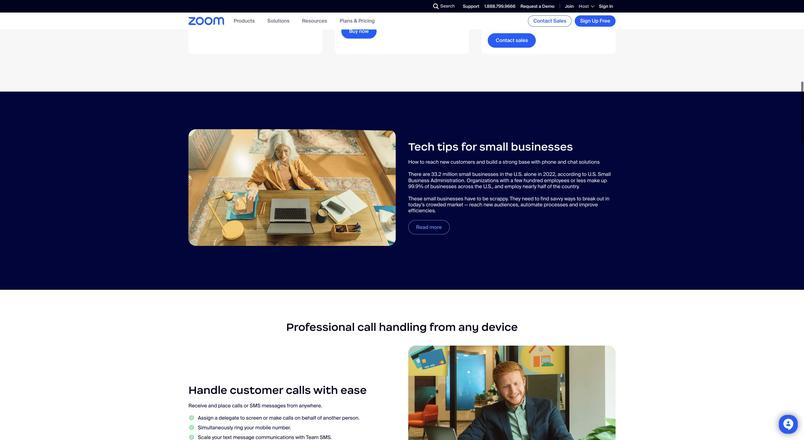 Task type: vqa. For each thing, say whether or not it's contained in the screenshot.
main content
no



Task type: describe. For each thing, give the bounding box(es) containing it.
scrappy.
[[490, 196, 509, 202]]

small inside the there are 33.2 million small businesses in the u.s. alone in 2022, according to u.s. small business administration. organizations with a few hundred employees or less make up 99.9% of businesses across the u.s., and employ nearly half of the country.
[[459, 171, 471, 178]]

delegate
[[219, 416, 239, 422]]

1 vertical spatial buy now link
[[341, 24, 377, 39]]

improve
[[579, 202, 598, 208]]

countries for optional add-on: unlimited calling to 19 countries direct dial number
[[498, 5, 519, 12]]

0 horizontal spatial with
[[313, 384, 338, 398]]

receive
[[189, 403, 207, 410]]

1.888.799.9666 link
[[485, 3, 516, 9]]

handle customer calls with ease image
[[409, 346, 616, 441]]

find
[[541, 196, 550, 202]]

to left be
[[477, 196, 482, 202]]

pricing
[[359, 18, 375, 24]]

there
[[409, 171, 422, 178]]

support
[[463, 3, 480, 9]]

ways
[[565, 196, 576, 202]]

more
[[430, 224, 442, 231]]

join link
[[565, 3, 574, 9]]

automate
[[521, 202, 543, 208]]

1 vertical spatial calls
[[232, 403, 243, 410]]

new inside these small businesses have to be scrappy. they need to find savvy ways to break out in today's crowded market — reach new audiences, automate processes and improve efficiencies.
[[484, 202, 493, 208]]

plans & pricing
[[340, 18, 375, 24]]

sign in
[[599, 3, 613, 9]]

unlimited for optional add-on: unlimited calling to 19 countries direct dial number
[[538, 0, 559, 6]]

contact for contact sales
[[534, 18, 552, 24]]

contact sales
[[496, 37, 528, 44]]

are
[[423, 171, 430, 178]]

reach inside these small businesses have to be scrappy. they need to find savvy ways to break out in today's crowded market — reach new audiences, automate processes and improve efficiencies.
[[469, 202, 483, 208]]

1 vertical spatial buy now
[[349, 28, 369, 35]]

base
[[519, 159, 530, 166]]

sign for sign up free
[[580, 18, 591, 24]]

0 horizontal spatial or
[[244, 403, 249, 410]]

small
[[598, 171, 611, 178]]

crowded
[[426, 202, 446, 208]]

hundred
[[524, 177, 543, 184]]

1.888.799.9666
[[485, 3, 516, 9]]

0 horizontal spatial buy now link
[[195, 9, 230, 24]]

to right how
[[420, 159, 425, 166]]

mobile
[[255, 425, 271, 432]]

1 horizontal spatial the
[[505, 171, 513, 178]]

solutions
[[579, 159, 600, 166]]

and inside these small businesses have to be scrappy. they need to find savvy ways to break out in today's crowded market — reach new audiences, automate processes and improve efficiencies.
[[570, 202, 578, 208]]

plans
[[340, 18, 353, 24]]

professional call handling from any device
[[286, 321, 518, 335]]

products
[[234, 18, 255, 24]]

0 horizontal spatial the
[[475, 183, 482, 190]]

request a demo link
[[521, 3, 555, 9]]

a inside the there are 33.2 million small businesses in the u.s. alone in 2022, according to u.s. small business administration. organizations with a few hundred employees or less make up 99.9% of businesses across the u.s., and employ nearly half of the country.
[[511, 177, 514, 184]]

these
[[409, 196, 423, 202]]

0 vertical spatial with
[[531, 159, 541, 166]]

plans & pricing link
[[340, 18, 375, 24]]

less
[[577, 177, 586, 184]]

join
[[565, 3, 574, 9]]

ease
[[341, 384, 367, 398]]

simultaneously ring your mobile number.
[[198, 425, 291, 432]]

add- for optional add-on: unlimited calling to 19 countries
[[372, 0, 383, 6]]

optional for optional add-on: unlimited calling to 19 countries
[[351, 0, 371, 6]]

and inside the there are 33.2 million small businesses in the u.s. alone in 2022, according to u.s. small business administration. organizations with a few hundred employees or less make up 99.9% of businesses across the u.s., and employ nearly half of the country.
[[495, 183, 504, 190]]

build
[[486, 159, 498, 166]]

unlimited for optional add-on: unlimited calling to 19 countries
[[391, 0, 413, 6]]

solutions button
[[267, 18, 290, 24]]

products button
[[234, 18, 255, 24]]

dial
[[513, 14, 521, 21]]

businesses down million
[[431, 183, 457, 190]]

direct
[[498, 14, 512, 21]]

0 horizontal spatial from
[[287, 403, 298, 410]]

business
[[409, 177, 430, 184]]

to right ways
[[577, 196, 582, 202]]

small inside these small businesses have to be scrappy. they need to find savvy ways to break out in today's crowded market — reach new audiences, automate processes and improve efficiencies.
[[424, 196, 436, 202]]

messages
[[262, 403, 286, 410]]

ring
[[234, 425, 243, 432]]

0 vertical spatial calls
[[286, 384, 311, 398]]

audiences,
[[494, 202, 520, 208]]

host button
[[579, 3, 594, 9]]

employees
[[544, 177, 570, 184]]

or inside the there are 33.2 million small businesses in the u.s. alone in 2022, according to u.s. small business administration. organizations with a few hundred employees or less make up 99.9% of businesses across the u.s., and employ nearly half of the country.
[[571, 177, 576, 184]]

businesses up u.s.,
[[473, 171, 499, 178]]

0 horizontal spatial make
[[269, 416, 282, 422]]

1 u.s. from the left
[[514, 171, 523, 178]]

on: for optional add-on: unlimited calling to 19 countries direct dial number
[[529, 0, 537, 6]]

chat
[[568, 159, 578, 166]]

anywhere.
[[299, 403, 322, 410]]

person.
[[342, 416, 360, 422]]

countries for optional add-on: unlimited calling to 19 countries
[[351, 5, 373, 12]]

businesses inside these small businesses have to be scrappy. they need to find savvy ways to break out in today's crowded market — reach new audiences, automate processes and improve efficiencies.
[[437, 196, 464, 202]]

have
[[465, 196, 476, 202]]

sms
[[250, 403, 261, 410]]

administration.
[[431, 177, 466, 184]]

request a demo
[[521, 3, 555, 9]]

1 horizontal spatial in
[[538, 171, 542, 178]]

processes
[[544, 202, 568, 208]]

to up simultaneously ring your mobile number.
[[240, 416, 245, 422]]

and left build
[[477, 159, 485, 166]]

0 vertical spatial reach
[[426, 159, 439, 166]]

buy for the buy now link to the left
[[203, 13, 211, 20]]

optional add-on: unlimited calling to 19 countries
[[351, 0, 441, 12]]

buy for bottom the buy now link
[[349, 28, 358, 35]]

demo
[[542, 3, 555, 9]]

u.s.,
[[484, 183, 494, 190]]

2 horizontal spatial the
[[553, 183, 561, 190]]

how to reach new customers and build a strong base with phone and chat solutions
[[409, 159, 600, 166]]

device
[[482, 321, 518, 335]]

screen
[[246, 416, 262, 422]]

half
[[538, 183, 546, 190]]

tech tips for small businesses
[[409, 140, 573, 154]]

receive and place calls or sms messages from anywhere.
[[189, 403, 322, 410]]

assign a delegate to screen or make calls on behalf of another person.
[[198, 416, 360, 422]]

with inside the there are 33.2 million small businesses in the u.s. alone in 2022, according to u.s. small business administration. organizations with a few hundred employees or less make up 99.9% of businesses across the u.s., and employ nearly half of the country.
[[500, 177, 510, 184]]

few
[[515, 177, 523, 184]]

contact sales link
[[528, 15, 572, 27]]

contact for contact sales
[[496, 37, 515, 44]]

1 horizontal spatial from
[[430, 321, 456, 335]]

host
[[579, 3, 589, 9]]

employ
[[505, 183, 522, 190]]

country.
[[562, 183, 580, 190]]

contact sales link
[[488, 33, 536, 48]]

0 horizontal spatial new
[[440, 159, 450, 166]]

up
[[601, 177, 607, 184]]

sales
[[516, 37, 528, 44]]

resources button
[[302, 18, 327, 24]]

2 horizontal spatial of
[[548, 183, 552, 190]]

request
[[521, 3, 538, 9]]

handle customer calls with ease
[[189, 384, 367, 398]]

99.9%
[[409, 183, 424, 190]]

optional add-on: unlimited calling to 19 countries direct dial number
[[498, 0, 587, 21]]

simultaneously
[[198, 425, 233, 432]]

on: for optional add-on: unlimited calling to 19 countries
[[383, 0, 390, 6]]

now for bottom the buy now link
[[359, 28, 369, 35]]

search
[[441, 3, 455, 9]]



Task type: locate. For each thing, give the bounding box(es) containing it.
calls right place
[[232, 403, 243, 410]]

1 vertical spatial make
[[269, 416, 282, 422]]

reach right the —
[[469, 202, 483, 208]]

19 for optional add-on: unlimited calling to 19 countries
[[436, 0, 441, 6]]

to inside optional add-on: unlimited calling to 19 countries direct dial number
[[577, 0, 581, 6]]

0 horizontal spatial now
[[213, 13, 222, 20]]

2 horizontal spatial or
[[571, 177, 576, 184]]

1 horizontal spatial small
[[459, 171, 471, 178]]

on: inside optional add-on: unlimited calling to 19 countries direct dial number
[[529, 0, 537, 6]]

buy now
[[203, 13, 222, 20], [349, 28, 369, 35]]

0 horizontal spatial countries
[[351, 5, 373, 12]]

0 horizontal spatial add-
[[372, 0, 383, 6]]

optional inside optional add-on: unlimited calling to 19 countries
[[351, 0, 371, 6]]

2 calling from the left
[[560, 0, 575, 6]]

small up build
[[480, 140, 509, 154]]

in inside these small businesses have to be scrappy. they need to find savvy ways to break out in today's crowded market — reach new audiences, automate processes and improve efficiencies.
[[606, 196, 610, 202]]

0 vertical spatial buy now
[[203, 13, 222, 20]]

2 on: from the left
[[529, 0, 537, 6]]

reach up 33.2 at top
[[426, 159, 439, 166]]

0 horizontal spatial of
[[317, 416, 322, 422]]

from left "any" at the bottom right of page
[[430, 321, 456, 335]]

make inside the there are 33.2 million small businesses in the u.s. alone in 2022, according to u.s. small business administration. organizations with a few hundred employees or less make up 99.9% of businesses across the u.s., and employ nearly half of the country.
[[587, 177, 600, 184]]

contact left sales
[[496, 37, 515, 44]]

assign
[[198, 416, 214, 422]]

1 calling from the left
[[414, 0, 429, 6]]

a up simultaneously
[[215, 416, 218, 422]]

and left "chat"
[[558, 159, 567, 166]]

1 horizontal spatial of
[[425, 183, 429, 190]]

1 horizontal spatial buy
[[349, 28, 358, 35]]

sign left up
[[580, 18, 591, 24]]

0 horizontal spatial reach
[[426, 159, 439, 166]]

19 for optional add-on: unlimited calling to 19 countries direct dial number
[[582, 0, 587, 6]]

in
[[610, 3, 613, 9]]

0 horizontal spatial small
[[424, 196, 436, 202]]

in
[[500, 171, 504, 178], [538, 171, 542, 178], [606, 196, 610, 202]]

a right build
[[499, 159, 502, 166]]

calls left on on the bottom of page
[[283, 416, 294, 422]]

calling for optional add-on: unlimited calling to 19 countries
[[414, 0, 429, 6]]

0 horizontal spatial in
[[500, 171, 504, 178]]

handle
[[189, 384, 227, 398]]

1 horizontal spatial on:
[[529, 0, 537, 6]]

2 vertical spatial or
[[263, 416, 268, 422]]

calls up anywhere. at the bottom left
[[286, 384, 311, 398]]

now down pricing
[[359, 28, 369, 35]]

now for the buy now link to the left
[[213, 13, 222, 20]]

small up across
[[459, 171, 471, 178]]

with up anywhere. at the bottom left
[[313, 384, 338, 398]]

for
[[461, 140, 477, 154]]

how
[[409, 159, 419, 166]]

tips
[[437, 140, 459, 154]]

now left products at the left of page
[[213, 13, 222, 20]]

0 vertical spatial make
[[587, 177, 600, 184]]

of right 99.9%
[[425, 183, 429, 190]]

calling inside optional add-on: unlimited calling to 19 countries direct dial number
[[560, 0, 575, 6]]

contact sales
[[534, 18, 567, 24]]

1 horizontal spatial reach
[[469, 202, 483, 208]]

businesses
[[511, 140, 573, 154], [473, 171, 499, 178], [431, 183, 457, 190], [437, 196, 464, 202]]

1 vertical spatial from
[[287, 403, 298, 410]]

businesses left the —
[[437, 196, 464, 202]]

1 horizontal spatial 19
[[582, 0, 587, 6]]

0 vertical spatial buy
[[203, 13, 211, 20]]

19
[[436, 0, 441, 6], [582, 0, 587, 6]]

u.s. left 'small'
[[588, 171, 597, 178]]

today's
[[409, 202, 425, 208]]

0 vertical spatial buy now link
[[195, 9, 230, 24]]

2 19 from the left
[[582, 0, 587, 6]]

phone
[[542, 159, 557, 166]]

businesses up 'phone' at the top of the page
[[511, 140, 573, 154]]

countries inside optional add-on: unlimited calling to 19 countries direct dial number
[[498, 5, 519, 12]]

2 horizontal spatial with
[[531, 159, 541, 166]]

number
[[522, 14, 540, 21]]

2 u.s. from the left
[[588, 171, 597, 178]]

sign left in
[[599, 3, 609, 9]]

0 horizontal spatial 19
[[436, 0, 441, 6]]

calling left search
[[414, 0, 429, 6]]

0 horizontal spatial on:
[[383, 0, 390, 6]]

to left search
[[430, 0, 435, 6]]

handling
[[379, 321, 427, 335]]

need
[[522, 196, 534, 202]]

to left find in the top of the page
[[535, 196, 540, 202]]

make left up
[[587, 177, 600, 184]]

1 optional from the left
[[351, 0, 371, 6]]

2 add- from the left
[[518, 0, 529, 6]]

1 horizontal spatial buy now
[[349, 28, 369, 35]]

with right base
[[531, 159, 541, 166]]

1 add- from the left
[[372, 0, 383, 6]]

1 vertical spatial sign
[[580, 18, 591, 24]]

alone
[[524, 171, 537, 178]]

sign for sign in
[[599, 3, 609, 9]]

2022,
[[543, 171, 557, 178]]

read more
[[416, 224, 442, 231]]

1 horizontal spatial calling
[[560, 0, 575, 6]]

1 vertical spatial buy
[[349, 28, 358, 35]]

to down solutions
[[582, 171, 587, 178]]

these small businesses have to be scrappy. they need to find savvy ways to break out in today's crowded market — reach new audiences, automate processes and improve efficiencies.
[[409, 196, 610, 214]]

savvy
[[551, 196, 563, 202]]

2 optional from the left
[[498, 0, 517, 6]]

a left the "few"
[[511, 177, 514, 184]]

1 horizontal spatial u.s.
[[588, 171, 597, 178]]

0 vertical spatial small
[[480, 140, 509, 154]]

2 horizontal spatial small
[[480, 140, 509, 154]]

0 vertical spatial now
[[213, 13, 222, 20]]

the
[[505, 171, 513, 178], [475, 183, 482, 190], [553, 183, 561, 190]]

None search field
[[410, 1, 435, 11]]

contact down request a demo link
[[534, 18, 552, 24]]

33.2
[[432, 171, 442, 178]]

countries inside optional add-on: unlimited calling to 19 countries
[[351, 5, 373, 12]]

1 vertical spatial now
[[359, 28, 369, 35]]

2 countries from the left
[[498, 5, 519, 12]]

19 inside optional add-on: unlimited calling to 19 countries
[[436, 0, 441, 6]]

2 unlimited from the left
[[538, 0, 559, 6]]

add- up pricing
[[372, 0, 383, 6]]

1 vertical spatial reach
[[469, 202, 483, 208]]

0 vertical spatial contact
[[534, 18, 552, 24]]

buy now link
[[195, 9, 230, 24], [341, 24, 377, 39]]

the left u.s.,
[[475, 183, 482, 190]]

1 horizontal spatial with
[[500, 177, 510, 184]]

in right out on the right top of page
[[606, 196, 610, 202]]

zoom logo image
[[189, 17, 224, 25]]

1 horizontal spatial sign
[[599, 3, 609, 9]]

up
[[592, 18, 599, 24]]

the up savvy
[[553, 183, 561, 190]]

from up on on the bottom of page
[[287, 403, 298, 410]]

tech
[[409, 140, 435, 154]]

add- for optional add-on: unlimited calling to 19 countries direct dial number
[[518, 0, 529, 6]]

0 vertical spatial sign
[[599, 3, 609, 9]]

and left improve
[[570, 202, 578, 208]]

add- up dial
[[518, 0, 529, 6]]

1 horizontal spatial new
[[484, 202, 493, 208]]

they
[[510, 196, 521, 202]]

0 horizontal spatial contact
[[496, 37, 515, 44]]

across
[[458, 183, 474, 190]]

read
[[416, 224, 429, 231]]

search image
[[433, 3, 439, 9], [433, 3, 439, 9]]

organizations
[[467, 177, 499, 184]]

unlimited inside optional add-on: unlimited calling to 19 countries
[[391, 0, 413, 6]]

and right u.s.,
[[495, 183, 504, 190]]

add-
[[372, 0, 383, 6], [518, 0, 529, 6]]

calling
[[414, 0, 429, 6], [560, 0, 575, 6]]

sign up free
[[580, 18, 611, 24]]

or up mobile
[[263, 416, 268, 422]]

place
[[218, 403, 231, 410]]

1 unlimited from the left
[[391, 0, 413, 6]]

according
[[558, 171, 581, 178]]

add- inside optional add-on: unlimited calling to 19 countries
[[372, 0, 383, 6]]

countries up plans & pricing link
[[351, 5, 373, 12]]

calling left host
[[560, 0, 575, 6]]

unlimited inside optional add-on: unlimited calling to 19 countries direct dial number
[[538, 0, 559, 6]]

19 inside optional add-on: unlimited calling to 19 countries direct dial number
[[582, 0, 587, 6]]

of right the half at the top right of the page
[[548, 183, 552, 190]]

small up efficiencies.
[[424, 196, 436, 202]]

0 vertical spatial new
[[440, 159, 450, 166]]

calls
[[286, 384, 311, 398], [232, 403, 243, 410], [283, 416, 294, 422]]

1 horizontal spatial make
[[587, 177, 600, 184]]

0 horizontal spatial calling
[[414, 0, 429, 6]]

1 horizontal spatial now
[[359, 28, 369, 35]]

0 horizontal spatial buy now
[[203, 13, 222, 20]]

customers
[[451, 159, 475, 166]]

2 vertical spatial with
[[313, 384, 338, 398]]

0 horizontal spatial optional
[[351, 0, 371, 6]]

0 vertical spatial or
[[571, 177, 576, 184]]

countries up direct at the right of the page
[[498, 5, 519, 12]]

u.s. left alone
[[514, 171, 523, 178]]

break
[[583, 196, 596, 202]]

in down "how to reach new customers and build a strong base with phone and chat solutions"
[[500, 171, 504, 178]]

1 vertical spatial new
[[484, 202, 493, 208]]

support link
[[463, 3, 480, 9]]

solutions
[[267, 18, 290, 24]]

buy
[[203, 13, 211, 20], [349, 28, 358, 35]]

free
[[600, 18, 611, 24]]

the left the "few"
[[505, 171, 513, 178]]

of right behalf
[[317, 416, 322, 422]]

contact
[[534, 18, 552, 24], [496, 37, 515, 44]]

optional inside optional add-on: unlimited calling to 19 countries direct dial number
[[498, 0, 517, 6]]

to inside the there are 33.2 million small businesses in the u.s. alone in 2022, according to u.s. small business administration. organizations with a few hundred employees or less make up 99.9% of businesses across the u.s., and employ nearly half of the country.
[[582, 171, 587, 178]]

1 on: from the left
[[383, 0, 390, 6]]

1 vertical spatial or
[[244, 403, 249, 410]]

calling for optional add-on: unlimited calling to 19 countries direct dial number
[[560, 0, 575, 6]]

or left less
[[571, 177, 576, 184]]

make up number. at left bottom
[[269, 416, 282, 422]]

to right join link
[[577, 0, 581, 6]]

optional up plans & pricing link
[[351, 0, 371, 6]]

now
[[213, 13, 222, 20], [359, 28, 369, 35]]

new
[[440, 159, 450, 166], [484, 202, 493, 208]]

1 horizontal spatial optional
[[498, 0, 517, 6]]

sign up free link
[[575, 15, 616, 27]]

0 vertical spatial from
[[430, 321, 456, 335]]

0 horizontal spatial sign
[[580, 18, 591, 24]]

behalf
[[302, 416, 316, 422]]

1 vertical spatial contact
[[496, 37, 515, 44]]

1 horizontal spatial or
[[263, 416, 268, 422]]

sign in link
[[599, 3, 613, 9]]

0 horizontal spatial u.s.
[[514, 171, 523, 178]]

0 horizontal spatial unlimited
[[391, 0, 413, 6]]

professional
[[286, 321, 355, 335]]

1 horizontal spatial add-
[[518, 0, 529, 6]]

your
[[244, 425, 254, 432]]

a left demo
[[539, 3, 541, 9]]

to inside optional add-on: unlimited calling to 19 countries
[[430, 0, 435, 6]]

call
[[358, 321, 377, 335]]

on:
[[383, 0, 390, 6], [529, 0, 537, 6]]

and left place
[[208, 403, 217, 410]]

1 horizontal spatial countries
[[498, 5, 519, 12]]

2 vertical spatial calls
[[283, 416, 294, 422]]

1 vertical spatial with
[[500, 177, 510, 184]]

with left the "few"
[[500, 177, 510, 184]]

on: inside optional add-on: unlimited calling to 19 countries
[[383, 0, 390, 6]]

resources
[[302, 18, 327, 24]]

optional up direct at the right of the page
[[498, 0, 517, 6]]

new down u.s.,
[[484, 202, 493, 208]]

1 19 from the left
[[436, 0, 441, 6]]

sign
[[599, 3, 609, 9], [580, 18, 591, 24]]

2 horizontal spatial in
[[606, 196, 610, 202]]

1 horizontal spatial unlimited
[[538, 0, 559, 6]]

on
[[295, 416, 301, 422]]

—
[[465, 202, 468, 208]]

optional for optional add-on: unlimited calling to 19 countries direct dial number
[[498, 0, 517, 6]]

2 vertical spatial small
[[424, 196, 436, 202]]

tech tips for small businesses image
[[189, 130, 396, 246]]

u.s.
[[514, 171, 523, 178], [588, 171, 597, 178]]

calling inside optional add-on: unlimited calling to 19 countries
[[414, 0, 429, 6]]

1 horizontal spatial contact
[[534, 18, 552, 24]]

1 horizontal spatial buy now link
[[341, 24, 377, 39]]

to
[[430, 0, 435, 6], [577, 0, 581, 6], [420, 159, 425, 166], [582, 171, 587, 178], [477, 196, 482, 202], [535, 196, 540, 202], [577, 196, 582, 202], [240, 416, 245, 422]]

add- inside optional add-on: unlimited calling to 19 countries direct dial number
[[518, 0, 529, 6]]

new up million
[[440, 159, 450, 166]]

1 vertical spatial small
[[459, 171, 471, 178]]

&
[[354, 18, 357, 24]]

1 countries from the left
[[351, 5, 373, 12]]

sign inside sign up free 'link'
[[580, 18, 591, 24]]

or left the sms
[[244, 403, 249, 410]]

in right alone
[[538, 171, 542, 178]]

0 horizontal spatial buy
[[203, 13, 211, 20]]



